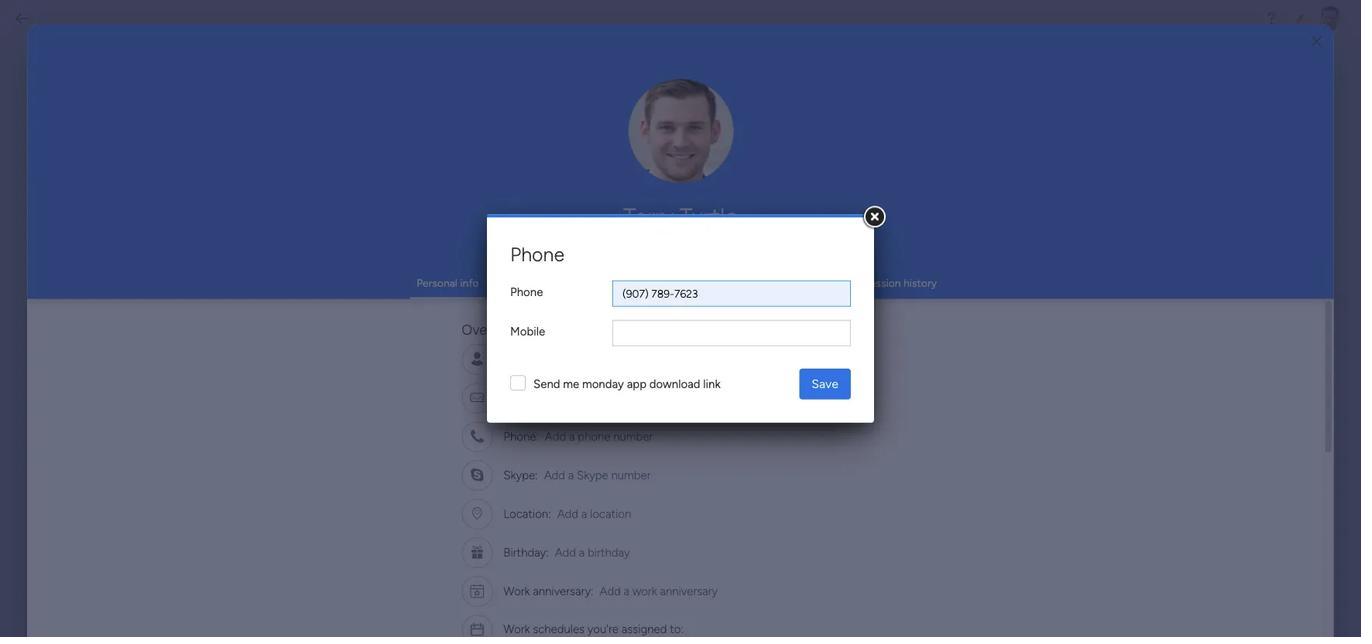Task type: locate. For each thing, give the bounding box(es) containing it.
number for phone: add a phone number
[[613, 430, 653, 444]]

1 work from the top
[[504, 585, 530, 598]]

1 vertical spatial number
[[611, 468, 651, 482]]

turtle
[[680, 203, 738, 231]]

the right the ask
[[631, 161, 647, 175]]

notifications link
[[780, 277, 843, 290]]

to left "be"
[[564, 144, 574, 157]]

work left schedules
[[504, 623, 530, 637]]

1 horizontal spatial to
[[746, 144, 756, 157]]

to
[[564, 144, 574, 157], [746, 144, 756, 157]]

assigned
[[622, 623, 667, 637]]

a left work
[[624, 585, 630, 598]]

session history link
[[863, 277, 937, 290]]

phone
[[510, 244, 564, 267], [510, 285, 543, 299]]

add up birthday: add a birthday
[[557, 507, 578, 521]]

location: add a location
[[504, 507, 631, 521]]

terry turtle
[[623, 203, 738, 231]]

admin
[[679, 144, 712, 157]]

number right the phone
[[613, 430, 653, 444]]

you need to be a member of the admin team to access this page. you can ask the following admins for access:
[[514, 144, 847, 175]]

admin
[[707, 97, 782, 129]]

phone up working status link
[[510, 244, 564, 267]]

save
[[812, 377, 838, 392]]

session
[[863, 277, 901, 290]]

you
[[514, 144, 533, 157], [566, 161, 586, 175]]

link
[[703, 378, 721, 392]]

0 horizontal spatial to
[[564, 144, 574, 157]]

phone
[[578, 430, 611, 444]]

number
[[613, 430, 653, 444], [611, 468, 651, 482]]

add down location: add a location
[[555, 546, 576, 560]]

a left location
[[581, 507, 587, 521]]

1 vertical spatial you
[[566, 161, 586, 175]]

work schedules you're assigned to:
[[504, 623, 684, 637]]

ask
[[610, 161, 628, 175]]

add right skype: on the left bottom
[[544, 468, 565, 482]]

the
[[660, 144, 676, 157], [631, 161, 647, 175]]

work for work schedules you're assigned to:
[[504, 623, 530, 637]]

2 work from the top
[[504, 623, 530, 637]]

language and region link
[[658, 277, 760, 290]]

0 vertical spatial work
[[504, 585, 530, 598]]

schedules
[[533, 623, 585, 637]]

skype
[[577, 468, 608, 482]]

admins
[[699, 161, 736, 175]]

a left "birthday"
[[579, 546, 585, 560]]

region
[[729, 277, 760, 290]]

anniversary
[[660, 585, 718, 598]]

me
[[563, 378, 579, 392]]

for
[[739, 161, 754, 175]]

personal
[[416, 277, 457, 290]]

access:
[[756, 161, 795, 175]]

work
[[504, 585, 530, 598], [504, 623, 530, 637]]

phone up the mobile
[[510, 285, 543, 299]]

following
[[650, 161, 696, 175]]

and
[[709, 277, 726, 290]]

a right "be"
[[592, 144, 598, 157]]

of
[[647, 144, 657, 157]]

1 vertical spatial phone
[[510, 285, 543, 299]]

0 vertical spatial number
[[613, 430, 653, 444]]

1 horizontal spatial you
[[566, 161, 586, 175]]

a
[[592, 144, 598, 157], [569, 430, 575, 444], [568, 468, 574, 482], [581, 507, 587, 521], [579, 546, 585, 560], [624, 585, 630, 598]]

work down birthday:
[[504, 585, 530, 598]]

history
[[904, 277, 937, 290]]

1 vertical spatial the
[[631, 161, 647, 175]]

app
[[627, 378, 646, 392]]

a left the skype
[[568, 468, 574, 482]]

section
[[512, 97, 598, 129]]

you're
[[588, 623, 619, 637]]

add right phone:
[[545, 430, 566, 444]]

can
[[589, 161, 607, 175]]

privileges.
[[788, 97, 907, 129]]

email: terryturtle85@gmail.com
[[504, 391, 669, 405]]

0 vertical spatial phone
[[510, 244, 564, 267]]

1 phone from the top
[[510, 244, 564, 267]]

session history
[[863, 277, 937, 290]]

status
[[542, 277, 572, 290]]

0 vertical spatial the
[[660, 144, 676, 157]]

personal info link
[[416, 277, 479, 290]]

1 horizontal spatial the
[[660, 144, 676, 157]]

you down "be"
[[566, 161, 586, 175]]

skype: add a skype number
[[504, 468, 651, 482]]

terryturtle85@gmail.com
[[540, 391, 669, 405]]

mobile
[[510, 325, 545, 339]]

a for phone
[[569, 430, 575, 444]]

a for location
[[581, 507, 587, 521]]

work anniversary: add a work anniversary
[[504, 585, 718, 598]]

0 vertical spatial you
[[514, 144, 533, 157]]

phone: add a phone number
[[504, 430, 653, 444]]

a left the phone
[[569, 430, 575, 444]]

be
[[577, 144, 589, 157]]

to up for
[[746, 144, 756, 157]]

1 vertical spatial work
[[504, 623, 530, 637]]

terry turtle image
[[1318, 6, 1342, 31]]

this
[[798, 144, 816, 157]]

number right the skype
[[611, 468, 651, 482]]

birthday: add a birthday
[[504, 546, 630, 560]]

the right of
[[660, 144, 676, 157]]

you left need
[[514, 144, 533, 157]]

team
[[714, 144, 743, 157]]

password link
[[592, 277, 638, 290]]

add
[[545, 430, 566, 444], [544, 468, 565, 482], [557, 507, 578, 521], [555, 546, 576, 560], [600, 585, 621, 598]]



Task type: describe. For each thing, give the bounding box(es) containing it.
this section requires admin privileges.
[[454, 97, 907, 129]]

add for add a phone number
[[545, 430, 566, 444]]

email:
[[504, 391, 534, 405]]

birthday
[[588, 546, 630, 560]]

terry
[[623, 203, 674, 231]]

add for add a birthday
[[555, 546, 576, 560]]

terry turtle button
[[468, 203, 893, 231]]

birthday:
[[504, 546, 549, 560]]

work for work anniversary: add a work anniversary
[[504, 585, 530, 598]]

anniversary:
[[533, 585, 594, 598]]

send
[[533, 378, 560, 392]]

need
[[536, 144, 561, 157]]

help image
[[1263, 11, 1279, 26]]

number for skype: add a skype number
[[611, 468, 651, 482]]

overview
[[462, 322, 520, 338]]

phone:
[[504, 430, 539, 444]]

working status
[[499, 277, 572, 290]]

Phone field
[[612, 281, 851, 307]]

info
[[460, 277, 479, 290]]

to:
[[670, 623, 684, 637]]

location
[[590, 507, 631, 521]]

notifications
[[780, 277, 843, 290]]

close image
[[1312, 36, 1321, 47]]

working
[[499, 277, 539, 290]]

a for birthday
[[579, 546, 585, 560]]

password
[[592, 277, 638, 290]]

requires
[[605, 97, 700, 129]]

working status link
[[499, 277, 572, 290]]

0 horizontal spatial you
[[514, 144, 533, 157]]

language
[[658, 277, 706, 290]]

language and region
[[658, 277, 760, 290]]

send me monday app download link
[[533, 378, 721, 392]]

monday
[[582, 378, 624, 392]]

location:
[[504, 507, 551, 521]]

2 to from the left
[[746, 144, 756, 157]]

0 horizontal spatial the
[[631, 161, 647, 175]]

skype:
[[504, 468, 538, 482]]

work
[[633, 585, 657, 598]]

1 to from the left
[[564, 144, 574, 157]]

back to workspace image
[[14, 11, 29, 26]]

2 phone from the top
[[510, 285, 543, 299]]

member
[[601, 144, 644, 157]]

this
[[454, 97, 505, 129]]

save button
[[799, 369, 851, 400]]

page.
[[819, 144, 847, 157]]

add left work
[[600, 585, 621, 598]]

a inside you need to be a member of the admin team to access this page. you can ask the following admins for access:
[[592, 144, 598, 157]]

a for skype
[[568, 468, 574, 482]]

Mobile field
[[612, 320, 851, 347]]

download
[[649, 378, 700, 392]]

access
[[759, 144, 795, 157]]

add for add a skype number
[[544, 468, 565, 482]]

add for add a location
[[557, 507, 578, 521]]

personal info
[[416, 277, 479, 290]]



Task type: vqa. For each thing, say whether or not it's contained in the screenshot.
"number" for Phone: Add a phone number
yes



